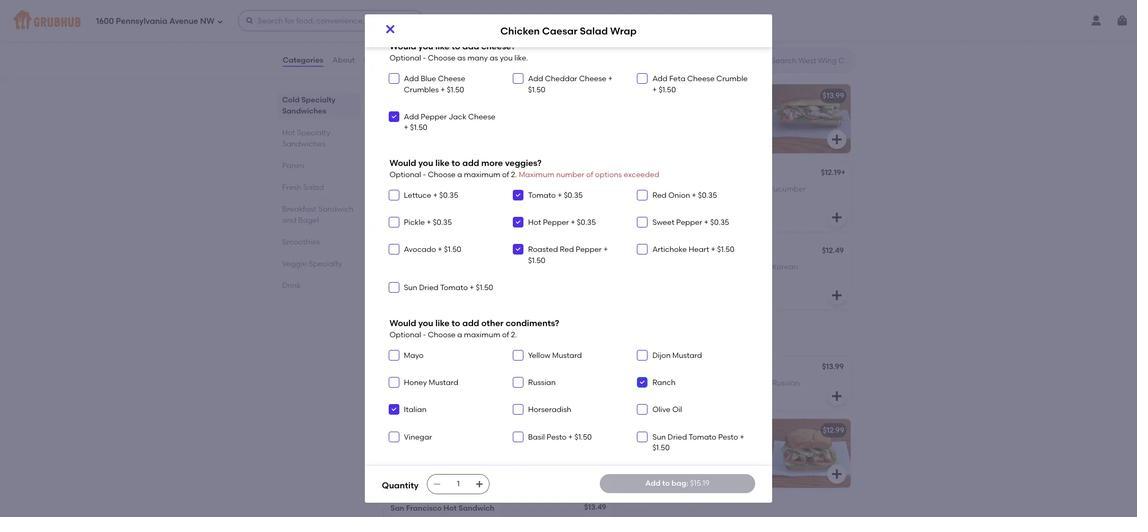 Task type: locate. For each thing, give the bounding box(es) containing it.
toasted down turkey,
[[402, 117, 429, 126]]

0 vertical spatial avocado,
[[720, 28, 754, 37]]

bacon, inside ham, turkey, crispy bacon, lettuce, tomato, mayo on toasted choice of bread.
[[460, 106, 486, 115]]

0 vertical spatial lettuce,
[[664, 184, 694, 193]]

add down club at the left of the page
[[404, 112, 419, 121]]

tasty turkey cold sandwich image
[[772, 7, 851, 76]]

1 horizontal spatial dressing
[[628, 389, 659, 399]]

1 vertical spatial would
[[390, 158, 417, 168]]

of down crispy
[[457, 117, 464, 126]]

tomato, inside turkey breast, provolone, avocado, lettuce, tomato, mayo on sub roll.
[[657, 39, 686, 48]]

2 vertical spatial caesar
[[465, 284, 491, 293]]

1 vertical spatial hot specialty sandwiches
[[382, 332, 528, 345]]

a for other
[[458, 330, 463, 339]]

2 vertical spatial like
[[436, 318, 450, 329]]

1 vertical spatial mayo
[[404, 351, 424, 360]]

to up italian cold sandwich
[[452, 158, 461, 168]]

bread. inside avocado, lettuce, tomato, red onion, cucumber on choice of bread.
[[674, 195, 698, 204]]

2 beef, from the left
[[661, 379, 679, 388]]

cold up turkey,
[[410, 91, 427, 100]]

0 vertical spatial breast,
[[653, 28, 678, 37]]

$11.49
[[584, 12, 604, 21], [587, 247, 607, 256]]

lettuce,
[[664, 184, 694, 193], [391, 284, 420, 293]]

Search West Wing Cafe - Penn Ave search field
[[771, 56, 852, 66]]

hot beef pastrami, melted swiss, homemade coleslaw, russian dressing on toasted rye.
[[391, 441, 552, 461]]

sandwich
[[425, 13, 461, 22], [694, 13, 730, 22], [429, 91, 465, 100], [676, 91, 712, 100], [435, 169, 471, 178], [318, 205, 354, 214], [673, 364, 709, 373], [448, 426, 484, 435], [773, 426, 809, 435], [459, 504, 495, 513]]

1 pesto from the left
[[547, 433, 567, 442]]

mayo down turkey,
[[672, 273, 692, 282]]

2 horizontal spatial mustard
[[673, 351, 703, 360]]

on inside hot roast beef, melted jalapeno havarti, horseradish and worcestershire sauce on toasted sub.
[[486, 389, 495, 399]]

sun for sun dried tomato pesto + $1.50
[[653, 433, 666, 442]]

would down crispy
[[390, 42, 417, 52]]

hot up roasted
[[529, 218, 542, 227]]

0 horizontal spatial tomato
[[440, 283, 468, 292]]

0 horizontal spatial avocado,
[[628, 184, 662, 193]]

fresh
[[282, 183, 302, 192]]

1 - from the top
[[423, 54, 426, 63]]

sandwiches down other
[[461, 332, 528, 345]]

add to bag: $15.19
[[646, 479, 710, 488]]

2 vertical spatial $13.99
[[585, 425, 607, 434]]

0 vertical spatial chicken caesar salad wrap
[[501, 25, 637, 37]]

sun for sun dried tomato
[[404, 8, 418, 17]]

add inside add blue cheese crumbles
[[404, 74, 419, 83]]

cold for club cold sandwich
[[410, 91, 427, 100]]

crumble
[[717, 74, 748, 83]]

2 - from the top
[[423, 170, 426, 179]]

mayo inside crispy bacon, lettuce, tomato, mayo on toasted choice of bread.
[[502, 28, 522, 37]]

+ inside add pepper jack  cheese + $1.50
[[404, 123, 409, 132]]

1 horizontal spatial and
[[391, 389, 405, 399]]

2 horizontal spatial bread.
[[674, 195, 698, 204]]

1 horizontal spatial hot specialty sandwiches
[[382, 332, 528, 345]]

sandwich up crispy
[[429, 91, 465, 100]]

choose inside the would you like to add other condiments? optional - choose a maximum of 2.
[[428, 330, 456, 339]]

a up lettuce + $0.35
[[458, 170, 463, 179]]

to inside the would you like to add other condiments? optional - choose a maximum of 2.
[[452, 318, 461, 329]]

$13.99 for hot beef pastrami, melted swiss, homemade coleslaw, russian dressing on toasted rye.
[[585, 425, 607, 434]]

toasted down the havarti,
[[497, 389, 525, 399]]

would inside would you like to add more veggies? optional - choose a maximum of 2. maximum number of options exceeded
[[390, 158, 417, 168]]

russian up sub. in the left bottom of the page
[[529, 378, 556, 388]]

0 horizontal spatial dressing
[[455, 452, 485, 461]]

a inside the would you like to add other condiments? optional - choose a maximum of 2.
[[458, 330, 463, 339]]

sandwiches for cold specialty sandwiches tab
[[282, 107, 326, 116]]

cold down the feta
[[657, 91, 675, 100]]

pepper right sweet
[[677, 218, 703, 227]]

add left more
[[463, 158, 480, 168]]

turkey for honey
[[653, 247, 677, 256]]

2 horizontal spatial caesar
[[543, 25, 578, 37]]

0 horizontal spatial lettuce,
[[391, 284, 420, 293]]

like
[[436, 42, 450, 52], [436, 158, 450, 168], [436, 318, 450, 329]]

0 vertical spatial italian
[[391, 169, 414, 178]]

2 optional from the top
[[390, 170, 421, 179]]

1 add from the top
[[463, 42, 480, 52]]

hot specialty sandwiches tab
[[282, 127, 357, 150]]

2 like from the top
[[436, 158, 450, 168]]

avocado, for sandwich
[[720, 28, 754, 37]]

cheese for crumbles
[[438, 74, 466, 83]]

on down ham,
[[391, 117, 400, 126]]

avocado, lettuce, tomato, red onion, cucumber on choice of bread.
[[628, 184, 807, 204]]

add for cheese?
[[463, 42, 480, 52]]

3 - from the top
[[423, 330, 426, 339]]

add
[[404, 74, 419, 83], [529, 74, 544, 83], [653, 74, 668, 83], [404, 112, 419, 121], [646, 479, 661, 488]]

1 horizontal spatial as
[[490, 54, 498, 63]]

like for cheese?
[[436, 42, 450, 52]]

worcestershire
[[407, 389, 461, 399]]

0 vertical spatial sun
[[404, 8, 418, 17]]

mustard for yellow mustard
[[553, 351, 582, 360]]

2 horizontal spatial choice
[[639, 195, 664, 204]]

honey for honey mustard
[[404, 378, 427, 388]]

dried inside sun dried tomato pesto + $1.50
[[668, 433, 688, 442]]

sun for sun dried tomato + $1.50
[[404, 283, 418, 292]]

add inside would you like to add cheese? optional - choose as many as you like.
[[463, 42, 480, 52]]

grilled chicken breast on focaccia hot sandwich image
[[772, 419, 851, 488]]

pickle + $0.35
[[404, 218, 452, 227]]

0 vertical spatial like
[[436, 42, 450, 52]]

melted for toasted
[[681, 379, 706, 388]]

tomato, inside ham, turkey, crispy bacon, lettuce, tomato, mayo on toasted choice of bread.
[[516, 106, 545, 115]]

beef,
[[426, 379, 443, 388], [661, 379, 679, 388]]

sandwiches inside cold specialty sandwiches
[[282, 107, 326, 116]]

1 vertical spatial -
[[423, 170, 426, 179]]

sandwiches inside hot specialty sandwiches
[[282, 140, 326, 149]]

1 choose from the top
[[428, 54, 456, 63]]

sun dried tomato pesto + $1.50
[[653, 433, 745, 453]]

tomato inside sun dried tomato pesto + $1.50
[[689, 433, 717, 442]]

vinegar
[[404, 433, 432, 442]]

1 vertical spatial a
[[458, 330, 463, 339]]

reviews button
[[364, 41, 394, 80]]

veggie specialty
[[282, 260, 342, 269]]

russian down pastrami, at the left bottom
[[426, 452, 453, 461]]

$1.50 up honey maple turkey, avocado, spinach, korean bbq sauce, mayo on choice of wrap
[[718, 245, 735, 254]]

beef, for corn
[[661, 379, 679, 388]]

blt
[[391, 13, 404, 22]]

honey for honey maple turkey, avocado, spinach, korean bbq sauce, mayo on choice of wrap
[[628, 262, 651, 272]]

caesar inside gilled chicken breast, shredded parmesan, croutons, romaine lettuce, tossed with caesar dressing on choice of wrap
[[465, 284, 491, 293]]

1 vertical spatial turkey
[[628, 28, 652, 37]]

cold inside cold specialty sandwiches
[[282, 96, 300, 105]]

0 vertical spatial veggie
[[628, 169, 654, 178]]

to down tomato
[[452, 42, 461, 52]]

1 vertical spatial $13.99
[[823, 363, 844, 372]]

breast, up honey
[[684, 441, 709, 450]]

dried for sun dried tomato + $1.50
[[419, 283, 439, 292]]

tomato
[[529, 191, 556, 200], [440, 283, 468, 292], [689, 433, 717, 442]]

1 vertical spatial bread.
[[466, 117, 490, 126]]

$1.50 down the feta
[[659, 85, 676, 94]]

sun down olive
[[653, 433, 666, 442]]

2 would from the top
[[390, 158, 417, 168]]

like inside would you like to add more veggies? optional - choose a maximum of 2. maximum number of options exceeded
[[436, 158, 450, 168]]

add inside add pepper jack  cheese + $1.50
[[404, 112, 419, 121]]

turkey for tasty
[[649, 13, 673, 22]]

+ inside 'add cheddar cheese + $1.50'
[[609, 74, 613, 83]]

turkey down "tasty"
[[628, 28, 652, 37]]

avocado + $1.50
[[404, 245, 462, 254]]

0 horizontal spatial bread.
[[426, 39, 449, 48]]

wrap inside honey maple turkey, avocado, spinach, korean bbq sauce, mayo on choice of wrap
[[741, 273, 761, 282]]

+ $1.50
[[439, 85, 464, 94]]

olive oil
[[653, 406, 683, 415]]

crumbles
[[404, 85, 439, 94]]

tomato, down chicken
[[657, 452, 686, 461]]

bbq
[[628, 273, 644, 282]]

bagel
[[298, 216, 319, 225]]

chicken
[[654, 441, 682, 450]]

1 horizontal spatial lettuce,
[[664, 184, 694, 193]]

add inside add feta cheese crumble + $1.50
[[653, 74, 668, 83]]

0 horizontal spatial mayo
[[502, 28, 522, 37]]

2 horizontal spatial mayo
[[688, 39, 708, 48]]

chicken inside gilled chicken breast, shredded parmesan, croutons, romaine lettuce, tossed with caesar dressing on choice of wrap
[[413, 262, 443, 272]]

+ inside add feta cheese crumble + $1.50
[[653, 85, 657, 94]]

2 vertical spatial add
[[463, 318, 480, 329]]

add left the feta
[[653, 74, 668, 83]]

tomato down croutons,
[[440, 283, 468, 292]]

of
[[417, 39, 424, 48], [457, 117, 464, 126], [502, 170, 510, 179], [587, 170, 594, 179], [665, 195, 673, 204], [732, 273, 740, 282], [462, 295, 469, 304], [502, 330, 510, 339]]

optional down crispy
[[390, 54, 421, 63]]

1 vertical spatial choice
[[431, 117, 456, 126]]

1 horizontal spatial choice
[[431, 117, 456, 126]]

you for would you like to add more veggies?
[[419, 158, 434, 168]]

lettuce, for turkey breast, provolone, avocado, lettuce, tomato, mayo on sub roll.
[[628, 39, 656, 48]]

like inside the would you like to add other condiments? optional - choose a maximum of 2.
[[436, 318, 450, 329]]

chicken
[[501, 25, 540, 37], [391, 247, 421, 256], [413, 262, 443, 272], [654, 426, 684, 435]]

optional for would you like to add other condiments?
[[390, 330, 421, 339]]

1 grilled from the top
[[628, 426, 653, 435]]

lettuce, for grilled chicken breast, avocado, lettuce, tomato, honey mustard on rosemary focaccia.
[[628, 452, 656, 461]]

new
[[391, 426, 407, 435]]

beef, inside hot corn beef, melted swiss, sauerkraut, russian dressing on toasted rye.
[[661, 379, 679, 388]]

1 vertical spatial dressing
[[455, 452, 485, 461]]

1 vertical spatial add
[[463, 158, 480, 168]]

melted for sauce
[[445, 379, 471, 388]]

maximum down more
[[464, 170, 501, 179]]

1 vertical spatial optional
[[390, 170, 421, 179]]

$11.49 left "tasty"
[[584, 12, 604, 21]]

1 horizontal spatial bread.
[[466, 117, 490, 126]]

cobbie
[[628, 91, 655, 100]]

turkey right "tasty"
[[649, 13, 673, 22]]

2 horizontal spatial tomato
[[689, 433, 717, 442]]

1 horizontal spatial chicken caesar salad wrap
[[501, 25, 637, 37]]

tomato up honey
[[689, 433, 717, 442]]

and down honey mustard
[[391, 389, 405, 399]]

lettuce, inside grilled chicken breast, avocado, lettuce, tomato, honey mustard on rosemary focaccia.
[[628, 452, 656, 461]]

mayo inside ham, turkey, crispy bacon, lettuce, tomato, mayo on toasted choice of bread.
[[547, 106, 567, 115]]

add left other
[[463, 318, 480, 329]]

svg image
[[246, 16, 254, 25], [217, 18, 223, 25], [384, 23, 397, 36], [391, 75, 397, 82], [515, 75, 522, 82], [391, 113, 397, 120], [515, 192, 522, 198], [640, 192, 646, 198], [593, 211, 606, 224], [831, 211, 844, 224], [515, 219, 522, 226], [640, 219, 646, 226], [391, 247, 397, 253], [515, 247, 522, 253], [640, 247, 646, 253], [391, 285, 397, 291], [831, 289, 844, 302], [831, 390, 844, 403], [515, 407, 522, 413], [640, 407, 646, 413], [433, 480, 442, 489]]

turkey
[[649, 13, 673, 22], [628, 28, 652, 37], [653, 247, 677, 256]]

to inside would you like to add more veggies? optional - choose a maximum of 2. maximum number of options exceeded
[[452, 158, 461, 168]]

sandwich up provolone,
[[694, 13, 730, 22]]

would for would you like to add cheese?
[[390, 42, 417, 52]]

breast, inside grilled chicken breast, avocado, lettuce, tomato, honey mustard on rosemary focaccia.
[[684, 441, 709, 450]]

2 maximum from the top
[[464, 330, 501, 339]]

mustard for dijon mustard
[[673, 351, 703, 360]]

cheese up "+ $1.50"
[[438, 74, 466, 83]]

red inside avocado, lettuce, tomato, red onion, cucumber on choice of bread.
[[727, 184, 741, 193]]

lettuce, inside avocado, lettuce, tomato, red onion, cucumber on choice of bread.
[[664, 184, 694, 193]]

2 choose from the top
[[428, 170, 456, 179]]

1 vertical spatial avocado,
[[710, 441, 744, 450]]

wrap inside gilled chicken breast, shredded parmesan, croutons, romaine lettuce, tossed with caesar dressing on choice of wrap
[[471, 295, 491, 304]]

sandwich down fresh salad tab
[[318, 205, 354, 214]]

breast, down 'tasty turkey cold sandwich'
[[653, 28, 678, 37]]

1 like from the top
[[436, 42, 450, 52]]

on inside turkey breast, provolone, avocado, lettuce, tomato, mayo on sub roll.
[[710, 39, 719, 48]]

1600 pennsylvania avenue nw
[[96, 16, 215, 26]]

0 vertical spatial a
[[458, 170, 463, 179]]

pesto
[[547, 433, 567, 442], [719, 433, 739, 442]]

+ inside roasted red pepper + $1.50
[[604, 245, 608, 254]]

cobbie cold sandwich
[[628, 91, 712, 100]]

1 horizontal spatial choice
[[705, 273, 731, 282]]

0 vertical spatial choice
[[391, 39, 415, 48]]

choose down 'tossed' on the left bottom
[[428, 330, 456, 339]]

0 horizontal spatial mustard
[[429, 378, 459, 388]]

melted inside hot beef pastrami, melted swiss, homemade coleslaw, russian dressing on toasted rye.
[[460, 441, 485, 450]]

$11.49 for $11.49
[[587, 247, 607, 256]]

0 vertical spatial sandwiches
[[282, 107, 326, 116]]

tasty turkey cold sandwich
[[628, 13, 730, 22]]

-
[[423, 54, 426, 63], [423, 170, 426, 179], [423, 330, 426, 339]]

1 2. from the top
[[511, 170, 517, 179]]

lettuce, left tomato,
[[664, 184, 694, 193]]

about button
[[332, 41, 356, 80]]

0 horizontal spatial mayo
[[404, 351, 424, 360]]

hot specialty sandwiches inside tab
[[282, 128, 331, 149]]

you for would you like to add cheese?
[[419, 42, 434, 52]]

3 would from the top
[[390, 318, 417, 329]]

3 like from the top
[[436, 318, 450, 329]]

cheese inside add feta cheese crumble + $1.50
[[688, 74, 715, 83]]

1 optional from the top
[[390, 54, 421, 63]]

1 vertical spatial like
[[436, 158, 450, 168]]

tomato + $0.35
[[529, 191, 583, 200]]

1 horizontal spatial tomato
[[529, 191, 556, 200]]

grilled inside grilled chicken breast, avocado, lettuce, tomato, honey mustard on rosemary focaccia.
[[628, 441, 652, 450]]

bread. for veggie
[[674, 195, 698, 204]]

italian cold sandwich
[[391, 169, 471, 178]]

caesar
[[543, 25, 578, 37], [422, 247, 449, 256], [465, 284, 491, 293]]

red right roasted
[[560, 245, 574, 254]]

mayo down 'add cheddar cheese + $1.50'
[[547, 106, 567, 115]]

2. down condiments?
[[511, 330, 517, 339]]

choose
[[428, 54, 456, 63], [428, 170, 456, 179], [428, 330, 456, 339]]

2 2. from the top
[[511, 330, 517, 339]]

honey
[[628, 247, 652, 256], [628, 262, 651, 272], [404, 378, 427, 388]]

main navigation navigation
[[0, 0, 1138, 41]]

0 horizontal spatial pesto
[[547, 433, 567, 442]]

optional up lettuce
[[390, 170, 421, 179]]

0 horizontal spatial and
[[282, 216, 297, 225]]

avocado, down exceeded
[[628, 184, 662, 193]]

3 choose from the top
[[428, 330, 456, 339]]

0 horizontal spatial choice
[[434, 295, 460, 304]]

1 vertical spatial veggie
[[282, 260, 307, 269]]

smoothies
[[282, 238, 320, 247]]

0 vertical spatial dressing
[[628, 389, 659, 399]]

caesar up breast,
[[422, 247, 449, 256]]

1 vertical spatial lettuce,
[[391, 284, 420, 293]]

pepper down tomato + $0.35
[[543, 218, 569, 227]]

rueben hot sandwich
[[628, 364, 709, 373]]

0 vertical spatial rye.
[[701, 389, 714, 399]]

- inside the would you like to add other condiments? optional - choose a maximum of 2.
[[423, 330, 426, 339]]

$12.19 +
[[822, 168, 846, 177]]

$12.99
[[823, 426, 845, 435]]

blt cold sandwich
[[391, 13, 461, 22]]

avocado,
[[628, 184, 662, 193], [704, 262, 738, 272]]

add up many
[[463, 42, 480, 52]]

a inside would you like to add more veggies? optional - choose a maximum of 2. maximum number of options exceeded
[[458, 170, 463, 179]]

hot up coleslaw, on the bottom of page
[[391, 441, 404, 450]]

1 would from the top
[[390, 42, 417, 52]]

sandwich up hot beef pastrami, melted swiss, homemade coleslaw, russian dressing on toasted rye.
[[448, 426, 484, 435]]

1 vertical spatial 2.
[[511, 330, 517, 339]]

would down dressing
[[390, 318, 417, 329]]

optional for would you like to add more veggies?
[[390, 170, 421, 179]]

specialty inside 'tab'
[[309, 260, 342, 269]]

you
[[419, 42, 434, 52], [500, 54, 513, 63], [419, 158, 434, 168], [419, 318, 434, 329]]

croutons,
[[431, 273, 466, 282]]

2 horizontal spatial salad
[[580, 25, 608, 37]]

3 add from the top
[[463, 318, 480, 329]]

cheese right the feta
[[688, 74, 715, 83]]

1 beef, from the left
[[426, 379, 443, 388]]

on right breast
[[712, 426, 721, 435]]

like up italian cold sandwich
[[436, 158, 450, 168]]

tomato for sun dried tomato + $1.50
[[440, 283, 468, 292]]

melted inside hot roast beef, melted jalapeno havarti, horseradish and worcestershire sauce on toasted sub.
[[445, 379, 471, 388]]

0 vertical spatial choice
[[705, 273, 731, 282]]

you inside would you like to add more veggies? optional - choose a maximum of 2. maximum number of options exceeded
[[419, 158, 434, 168]]

swiss,
[[487, 441, 508, 450]]

would inside the would you like to add other condiments? optional - choose a maximum of 2.
[[390, 318, 417, 329]]

tomato
[[440, 8, 467, 17]]

$1.50 up crispy
[[447, 85, 464, 94]]

1 horizontal spatial salad
[[451, 247, 472, 256]]

blue
[[421, 74, 437, 83]]

tomato, for grilled chicken breast, avocado, lettuce, tomato, honey mustard on rosemary focaccia.
[[657, 452, 686, 461]]

0 vertical spatial avocado,
[[628, 184, 662, 193]]

tomato, inside grilled chicken breast, avocado, lettuce, tomato, honey mustard on rosemary focaccia.
[[657, 452, 686, 461]]

2 vertical spatial honey
[[404, 378, 427, 388]]

dressing
[[628, 389, 659, 399], [455, 452, 485, 461]]

club cold sandwich
[[391, 91, 465, 100]]

would inside would you like to add cheese? optional - choose as many as you like.
[[390, 42, 417, 52]]

0 vertical spatial dried
[[419, 283, 439, 292]]

0 horizontal spatial bacon,
[[415, 28, 440, 37]]

1 vertical spatial mayo
[[688, 39, 708, 48]]

1 vertical spatial choice
[[434, 295, 460, 304]]

add blue cheese crumbles
[[404, 74, 466, 94]]

grilled
[[628, 426, 653, 435], [628, 441, 652, 450]]

0 vertical spatial add
[[463, 42, 480, 52]]

chicken down avocado + $1.50
[[413, 262, 443, 272]]

pesto right the basil on the left bottom
[[547, 433, 567, 442]]

optional inside the would you like to add other condiments? optional - choose a maximum of 2.
[[390, 330, 421, 339]]

you down dressing
[[419, 318, 434, 329]]

$1.50 inside 'add cheddar cheese + $1.50'
[[529, 85, 546, 94]]

hot up panini
[[282, 128, 295, 137]]

add pepper jack  cheese + $1.50
[[404, 112, 496, 132]]

3 optional from the top
[[390, 330, 421, 339]]

1 vertical spatial italian
[[404, 406, 427, 415]]

russian inside hot beef pastrami, melted swiss, homemade coleslaw, russian dressing on toasted rye.
[[426, 452, 453, 461]]

pepper inside add pepper jack  cheese + $1.50
[[421, 112, 447, 121]]

beef, for roast
[[426, 379, 443, 388]]

grilled for grilled chicken breast, avocado, lettuce, tomato, honey mustard on rosemary focaccia.
[[628, 441, 652, 450]]

melted inside hot corn beef, melted swiss, sauerkraut, russian dressing on toasted rye.
[[681, 379, 706, 388]]

2 pesto from the left
[[719, 433, 739, 442]]

honey inside honey maple turkey, avocado, spinach, korean bbq sauce, mayo on choice of wrap
[[628, 262, 651, 272]]

0 vertical spatial tomato
[[529, 191, 556, 200]]

add left cheddar
[[529, 74, 544, 83]]

as left many
[[458, 54, 466, 63]]

mustard right yellow
[[553, 351, 582, 360]]

sub.
[[526, 389, 541, 399]]

1 maximum from the top
[[464, 170, 501, 179]]

- down 'tossed' on the left bottom
[[423, 330, 426, 339]]

1 a from the top
[[458, 170, 463, 179]]

0 vertical spatial bacon,
[[415, 28, 440, 37]]

sandwiches
[[282, 107, 326, 116], [282, 140, 326, 149], [461, 332, 528, 345]]

2. inside would you like to add more veggies? optional - choose a maximum of 2. maximum number of options exceeded
[[511, 170, 517, 179]]

hot down dressing
[[382, 332, 402, 345]]

0 vertical spatial 2.
[[511, 170, 517, 179]]

2 add from the top
[[463, 158, 480, 168]]

lettuce, inside turkey breast, provolone, avocado, lettuce, tomato, mayo on sub roll.
[[628, 39, 656, 48]]

like down 'tossed' on the left bottom
[[436, 318, 450, 329]]

veggies?
[[505, 158, 542, 168]]

hot specialty sandwiches down other
[[382, 332, 528, 345]]

0 vertical spatial $11.49
[[584, 12, 604, 21]]

red left onion,
[[727, 184, 741, 193]]

rye. down swiss,
[[701, 389, 714, 399]]

1 vertical spatial breast,
[[684, 441, 709, 450]]

2 vertical spatial would
[[390, 318, 417, 329]]

0 vertical spatial optional
[[390, 54, 421, 63]]

other
[[482, 318, 504, 329]]

sandwiches up the hot specialty sandwiches tab
[[282, 107, 326, 116]]

specialty down cold specialty sandwiches
[[297, 128, 331, 137]]

1 vertical spatial and
[[391, 389, 405, 399]]

lettuce, down "tasty"
[[628, 39, 656, 48]]

on inside avocado, lettuce, tomato, red onion, cucumber on choice of bread.
[[628, 195, 638, 204]]

2 vertical spatial sun
[[653, 433, 666, 442]]

bacon, down blt cold sandwich at the left of the page
[[415, 28, 440, 37]]

0 vertical spatial caesar
[[543, 25, 578, 37]]

lettuce, right jack
[[488, 106, 515, 115]]

veggie
[[628, 169, 654, 178], [282, 260, 307, 269]]

toasted inside hot roast beef, melted jalapeno havarti, horseradish and worcestershire sauce on toasted sub.
[[497, 389, 525, 399]]

melted for on
[[460, 441, 485, 450]]

as
[[458, 54, 466, 63], [490, 54, 498, 63]]

add inside the would you like to add other condiments? optional - choose a maximum of 2.
[[463, 318, 480, 329]]

optional down dressing
[[390, 330, 421, 339]]

of down with
[[462, 295, 469, 304]]

1 horizontal spatial red
[[653, 191, 667, 200]]

0 vertical spatial would
[[390, 42, 417, 52]]

svg image
[[1117, 14, 1129, 27], [831, 55, 844, 68], [640, 75, 646, 82], [831, 133, 844, 146], [391, 192, 397, 198], [391, 219, 397, 226], [391, 352, 397, 359], [515, 352, 522, 359], [640, 352, 646, 359], [391, 380, 397, 386], [515, 380, 522, 386], [640, 380, 646, 386], [391, 407, 397, 413], [391, 434, 397, 440], [515, 434, 522, 440], [640, 434, 646, 440], [593, 468, 606, 481], [831, 468, 844, 481], [476, 480, 484, 489]]

pepper inside roasted red pepper + $1.50
[[576, 245, 602, 254]]

1 horizontal spatial veggie
[[628, 169, 654, 178]]

1 vertical spatial choose
[[428, 170, 456, 179]]

1 horizontal spatial mayo
[[672, 273, 692, 282]]

of down blt cold sandwich at the left of the page
[[417, 39, 424, 48]]

2 vertical spatial turkey
[[653, 247, 677, 256]]

beef, inside hot roast beef, melted jalapeno havarti, horseradish and worcestershire sauce on toasted sub.
[[426, 379, 443, 388]]

basil
[[529, 433, 545, 442]]

mustard
[[712, 452, 742, 461]]

0 vertical spatial honey
[[628, 247, 652, 256]]

chicken caesar salad wrap
[[501, 25, 637, 37], [391, 247, 494, 256]]

pepper down club cold sandwich
[[421, 112, 447, 121]]

avocado, inside turkey breast, provolone, avocado, lettuce, tomato, mayo on sub roll.
[[720, 28, 754, 37]]

cheese right cheddar
[[580, 74, 607, 83]]

avocado, inside grilled chicken breast, avocado, lettuce, tomato, honey mustard on rosemary focaccia.
[[710, 441, 744, 450]]

sun dried tomato + $1.50
[[404, 283, 494, 292]]

2 grilled from the top
[[628, 441, 652, 450]]

of up sweet
[[665, 195, 673, 204]]

$0.35 right 'onion'
[[699, 191, 718, 200]]

0 horizontal spatial rye.
[[527, 452, 540, 461]]

pesto up the mustard at the bottom of page
[[719, 433, 739, 442]]

pepper for add
[[421, 112, 447, 121]]

add for other
[[463, 318, 480, 329]]

add for add pepper jack  cheese + $1.50
[[404, 112, 419, 121]]

on down exceeded
[[628, 195, 638, 204]]

maximum inside the would you like to add other condiments? optional - choose a maximum of 2.
[[464, 330, 501, 339]]

1 vertical spatial salad
[[303, 183, 324, 192]]

cobbie cold sandwich image
[[772, 85, 851, 154]]

tomato,
[[695, 184, 725, 193]]

dressing inside hot beef pastrami, melted swiss, homemade coleslaw, russian dressing on toasted rye.
[[455, 452, 485, 461]]

corn
[[643, 379, 660, 388]]

2 vertical spatial -
[[423, 330, 426, 339]]

roast
[[405, 379, 424, 388]]

+
[[604, 12, 608, 21], [609, 74, 613, 83], [441, 85, 445, 94], [653, 85, 657, 94], [404, 123, 409, 132], [842, 168, 846, 177], [433, 191, 438, 200], [558, 191, 562, 200], [692, 191, 697, 200], [427, 218, 431, 227], [571, 218, 576, 227], [705, 218, 709, 227], [438, 245, 443, 254], [604, 245, 608, 254], [711, 245, 716, 254], [470, 283, 474, 292], [569, 433, 573, 442], [740, 433, 745, 442]]

russian right sauerkraut,
[[773, 379, 800, 388]]

cheese right jack
[[468, 112, 496, 121]]

shredded
[[471, 262, 507, 272]]

toasted inside hot beef pastrami, melted swiss, homemade coleslaw, russian dressing on toasted rye.
[[498, 452, 526, 461]]

romaine
[[468, 273, 500, 282]]

like inside would you like to add cheese? optional - choose as many as you like.
[[436, 42, 450, 52]]

mayo inside turkey breast, provolone, avocado, lettuce, tomato, mayo on sub roll.
[[688, 39, 708, 48]]

would you like to add other condiments? optional - choose a maximum of 2.
[[390, 318, 560, 339]]

2 a from the top
[[458, 330, 463, 339]]

$0.35 up roasted red pepper + $1.50
[[577, 218, 596, 227]]

toasted down swiss,
[[498, 452, 526, 461]]

red inside roasted red pepper + $1.50
[[560, 245, 574, 254]]

would for would you like to add more veggies?
[[390, 158, 417, 168]]

sandwich inside breakfast sandwich and bagel
[[318, 205, 354, 214]]

sun inside sun dried tomato pesto + $1.50
[[653, 433, 666, 442]]

specialty inside cold specialty sandwiches
[[302, 96, 336, 105]]

2 horizontal spatial russian
[[773, 379, 800, 388]]

$0.35 down italian cold sandwich
[[440, 191, 459, 200]]

quantity
[[382, 481, 419, 491]]

tomato,
[[471, 28, 500, 37], [657, 39, 686, 48], [516, 106, 545, 115], [657, 452, 686, 461]]

provolone,
[[680, 28, 718, 37]]

you up italian cold sandwich
[[419, 158, 434, 168]]

0 horizontal spatial chicken caesar salad wrap
[[391, 247, 494, 256]]

$1.50 inside add feta cheese crumble + $1.50
[[659, 85, 676, 94]]

beef, down rueben hot sandwich
[[661, 379, 679, 388]]

1 horizontal spatial breast,
[[684, 441, 709, 450]]

0 vertical spatial mayo
[[502, 28, 522, 37]]

you inside the would you like to add other condiments? optional - choose a maximum of 2.
[[419, 318, 434, 329]]

lettuce, inside ham, turkey, crispy bacon, lettuce, tomato, mayo on toasted choice of bread.
[[488, 106, 515, 115]]

mayo for ham, turkey, crispy bacon, lettuce, tomato, mayo on toasted choice of bread.
[[547, 106, 567, 115]]

add feta cheese crumble + $1.50
[[653, 74, 748, 94]]

tomato, up 'cheese?'
[[471, 28, 500, 37]]

cold specialty sandwiches tab
[[282, 94, 357, 117]]

choice for blt cold sandwich
[[391, 39, 415, 48]]

0 vertical spatial choose
[[428, 54, 456, 63]]



Task type: vqa. For each thing, say whether or not it's contained in the screenshot.


Task type: describe. For each thing, give the bounding box(es) containing it.
wrap up "shredded"
[[474, 247, 494, 256]]

cheese inside add pepper jack  cheese + $1.50
[[468, 112, 496, 121]]

cold up provolone,
[[675, 13, 692, 22]]

rueben
[[628, 364, 656, 373]]

chicken up gilled
[[391, 247, 421, 256]]

chicken up 'cheese?'
[[501, 25, 540, 37]]

cold for cobbie cold sandwich
[[657, 91, 675, 100]]

honey mustard
[[404, 378, 459, 388]]

cheese for crumble
[[688, 74, 715, 83]]

tomato, inside crispy bacon, lettuce, tomato, mayo on toasted choice of bread.
[[471, 28, 500, 37]]

maximum for other
[[464, 330, 501, 339]]

grilled for grilled chicken breast on focaccia hot sandwich
[[628, 426, 653, 435]]

turkey inside turkey breast, provolone, avocado, lettuce, tomato, mayo on sub roll.
[[628, 28, 652, 37]]

choose inside would you like to add cheese? optional - choose as many as you like.
[[428, 54, 456, 63]]

choice inside honey maple turkey, avocado, spinach, korean bbq sauce, mayo on choice of wrap
[[705, 273, 731, 282]]

dijon mustard
[[653, 351, 703, 360]]

cheese?
[[482, 42, 516, 52]]

toasted inside ham, turkey, crispy bacon, lettuce, tomato, mayo on toasted choice of bread.
[[402, 117, 429, 126]]

heart
[[689, 245, 710, 254]]

gilled chicken breast, shredded parmesan, croutons, romaine lettuce, tossed with caesar dressing on choice of wrap
[[391, 262, 507, 304]]

add for add to bag: $15.19
[[646, 479, 661, 488]]

choice inside gilled chicken breast, shredded parmesan, croutons, romaine lettuce, tossed with caesar dressing on choice of wrap
[[434, 295, 460, 304]]

jalapeno
[[473, 379, 504, 388]]

$1.50 inside roasted red pepper + $1.50
[[529, 256, 546, 265]]

fresh salad tab
[[282, 182, 357, 193]]

of inside ham, turkey, crispy bacon, lettuce, tomato, mayo on toasted choice of bread.
[[457, 117, 464, 126]]

of inside honey maple turkey, avocado, spinach, korean bbq sauce, mayo on choice of wrap
[[732, 273, 740, 282]]

avocado, for on
[[710, 441, 744, 450]]

number
[[557, 170, 585, 179]]

mustard for honey mustard
[[429, 378, 459, 388]]

on inside crispy bacon, lettuce, tomato, mayo on toasted choice of bread.
[[524, 28, 533, 37]]

you down 'cheese?'
[[500, 54, 513, 63]]

sauce,
[[646, 273, 671, 282]]

categories
[[283, 56, 324, 65]]

artichoke
[[653, 245, 687, 254]]

horseradish
[[535, 379, 577, 388]]

maple
[[653, 262, 676, 272]]

gilled
[[391, 262, 411, 272]]

artichoke heart + $1.50
[[653, 245, 735, 254]]

- for would you like to add other condiments?
[[423, 330, 426, 339]]

avocado
[[404, 245, 436, 254]]

of left options on the right
[[587, 170, 594, 179]]

breakfast sandwich and bagel tab
[[282, 204, 357, 226]]

crispy
[[437, 106, 459, 115]]

san francisco hot sandwich
[[391, 504, 495, 513]]

svg image inside main navigation navigation
[[1117, 14, 1129, 27]]

oil
[[673, 406, 683, 415]]

francisco
[[406, 504, 442, 513]]

on inside hot beef pastrami, melted swiss, homemade coleslaw, russian dressing on toasted rye.
[[487, 452, 496, 461]]

$14.39
[[585, 169, 607, 178]]

sweet
[[653, 218, 675, 227]]

specialty for cold specialty sandwiches tab
[[302, 96, 336, 105]]

olive
[[653, 406, 671, 415]]

1600
[[96, 16, 114, 26]]

like.
[[515, 54, 529, 63]]

choose for other
[[428, 330, 456, 339]]

exceeded
[[624, 170, 660, 179]]

add for more
[[463, 158, 480, 168]]

categories button
[[282, 41, 324, 80]]

+ inside sun dried tomato pesto + $1.50
[[740, 433, 745, 442]]

like for more
[[436, 158, 450, 168]]

bread. for blt cold sandwich
[[426, 39, 449, 48]]

on inside hot corn beef, melted swiss, sauerkraut, russian dressing on toasted rye.
[[660, 389, 670, 399]]

like for other
[[436, 318, 450, 329]]

$1.50 inside sun dried tomato pesto + $1.50
[[653, 444, 670, 453]]

search icon image
[[755, 54, 767, 67]]

yorker
[[409, 426, 432, 435]]

sandwich left $12.99
[[773, 426, 809, 435]]

to for more
[[452, 158, 461, 168]]

rye. inside hot beef pastrami, melted swiss, homemade coleslaw, russian dressing on toasted rye.
[[527, 452, 540, 461]]

to for cheese?
[[452, 42, 461, 52]]

hot inside hot beef pastrami, melted swiss, homemade coleslaw, russian dressing on toasted rye.
[[391, 441, 404, 450]]

$0.35 down number
[[564, 191, 583, 200]]

to for other
[[452, 318, 461, 329]]

italian for italian cold sandwich
[[391, 169, 414, 178]]

italian for italian
[[404, 406, 427, 415]]

sandwich down input item quantity number field
[[459, 504, 495, 513]]

and inside hot roast beef, melted jalapeno havarti, horseradish and worcestershire sauce on toasted sub.
[[391, 389, 405, 399]]

2 vertical spatial sandwiches
[[461, 332, 528, 345]]

pesto inside sun dried tomato pesto + $1.50
[[719, 433, 739, 442]]

mayo inside honey maple turkey, avocado, spinach, korean bbq sauce, mayo on choice of wrap
[[672, 273, 692, 282]]

panini
[[282, 161, 305, 170]]

of down more
[[502, 170, 510, 179]]

honey turkey wrap
[[628, 247, 699, 256]]

breast
[[686, 426, 710, 435]]

of inside avocado, lettuce, tomato, red onion, cucumber on choice of bread.
[[665, 195, 673, 204]]

$13.99 for hot corn beef, melted swiss, sauerkraut, russian dressing on toasted rye.
[[823, 363, 844, 372]]

breast, inside turkey breast, provolone, avocado, lettuce, tomato, mayo on sub roll.
[[653, 28, 678, 37]]

$1.50 down romaine
[[476, 283, 494, 292]]

chicken caesar salad wrap image
[[534, 241, 614, 310]]

$0.35 right pickle
[[433, 218, 452, 227]]

honey for honey turkey wrap
[[628, 247, 652, 256]]

a for more
[[458, 170, 463, 179]]

more
[[482, 158, 503, 168]]

dressing inside hot corn beef, melted swiss, sauerkraut, russian dressing on toasted rye.
[[628, 389, 659, 399]]

pastrami,
[[423, 441, 458, 450]]

pepper for hot
[[543, 218, 569, 227]]

2 vertical spatial salad
[[451, 247, 472, 256]]

onion
[[669, 191, 691, 200]]

maximum for more
[[464, 170, 501, 179]]

$11.49 +
[[584, 12, 608, 21]]

many
[[468, 54, 488, 63]]

drink tab
[[282, 280, 357, 291]]

would for would you like to add other condiments?
[[390, 318, 417, 329]]

sauce
[[462, 389, 484, 399]]

add cheddar cheese + $1.50
[[529, 74, 613, 94]]

you for would you like to add other condiments?
[[419, 318, 434, 329]]

wrap down "tasty"
[[611, 25, 637, 37]]

rye. inside hot corn beef, melted swiss, sauerkraut, russian dressing on toasted rye.
[[701, 389, 714, 399]]

turkey breast, provolone, avocado, lettuce, tomato, mayo on sub roll.
[[628, 28, 754, 48]]

hot down input item quantity number field
[[444, 504, 457, 513]]

sandwich down dijon mustard
[[673, 364, 709, 373]]

lettuce, inside gilled chicken breast, shredded parmesan, croutons, romaine lettuce, tossed with caesar dressing on choice of wrap
[[391, 284, 420, 293]]

choice inside ham, turkey, crispy bacon, lettuce, tomato, mayo on toasted choice of bread.
[[431, 117, 456, 126]]

tomato for sun dried tomato pesto + $1.50
[[689, 433, 717, 442]]

0 vertical spatial $13.99
[[823, 91, 845, 100]]

with
[[448, 284, 463, 293]]

add for add blue cheese crumbles
[[404, 74, 419, 83]]

$12.49
[[823, 246, 844, 255]]

sandwich down the feta
[[676, 91, 712, 100]]

add for add feta cheese crumble + $1.50
[[653, 74, 668, 83]]

0 horizontal spatial caesar
[[422, 247, 449, 256]]

2. for condiments?
[[511, 330, 517, 339]]

optional inside would you like to add cheese? optional - choose as many as you like.
[[390, 54, 421, 63]]

veggie specialty tab
[[282, 258, 357, 270]]

roll.
[[736, 39, 748, 48]]

spinach,
[[740, 262, 771, 272]]

sandwiches for the hot specialty sandwiches tab
[[282, 140, 326, 149]]

tomato, for turkey breast, provolone, avocado, lettuce, tomato, mayo on sub roll.
[[657, 39, 686, 48]]

lettuce, inside crispy bacon, lettuce, tomato, mayo on toasted choice of bread.
[[442, 28, 469, 37]]

veggie for veggie
[[628, 169, 654, 178]]

toasted inside hot corn beef, melted swiss, sauerkraut, russian dressing on toasted rye.
[[671, 389, 699, 399]]

tasty
[[628, 13, 648, 22]]

sandwich up lettuce + $0.35
[[435, 169, 471, 178]]

nw
[[200, 16, 215, 26]]

and inside breakfast sandwich and bagel
[[282, 216, 297, 225]]

1 as from the left
[[458, 54, 466, 63]]

basil pesto + $1.50
[[529, 433, 592, 442]]

drink
[[282, 281, 301, 290]]

avocado, inside avocado, lettuce, tomato, red onion, cucumber on choice of bread.
[[628, 184, 662, 193]]

bacon, inside crispy bacon, lettuce, tomato, mayo on toasted choice of bread.
[[415, 28, 440, 37]]

$13.49
[[585, 503, 607, 512]]

cold for blt cold sandwich
[[406, 13, 423, 22]]

$1.50 right the basil on the left bottom
[[575, 433, 592, 442]]

grilled chicken breast, avocado, lettuce, tomato, honey mustard on rosemary focaccia.
[[628, 441, 753, 472]]

0 vertical spatial salad
[[580, 25, 608, 37]]

on inside honey maple turkey, avocado, spinach, korean bbq sauce, mayo on choice of wrap
[[694, 273, 703, 282]]

on inside grilled chicken breast, avocado, lettuce, tomato, honey mustard on rosemary focaccia.
[[744, 452, 753, 461]]

hot inside hot corn beef, melted swiss, sauerkraut, russian dressing on toasted rye.
[[628, 379, 641, 388]]

avenue
[[169, 16, 198, 26]]

on inside ham, turkey, crispy bacon, lettuce, tomato, mayo on toasted choice of bread.
[[391, 117, 400, 126]]

would you like to add cheese? optional - choose as many as you like.
[[390, 42, 529, 63]]

focaccia.
[[664, 463, 698, 472]]

hot inside hot roast beef, melted jalapeno havarti, horseradish and worcestershire sauce on toasted sub.
[[391, 379, 404, 388]]

breakfast sandwich and bagel
[[282, 205, 354, 225]]

roasted red pepper + $1.50
[[529, 245, 608, 265]]

turkey,
[[412, 106, 436, 115]]

rosemary
[[628, 463, 662, 472]]

$1.50 up breast,
[[444, 245, 462, 254]]

jack
[[449, 112, 467, 121]]

pepper for sweet
[[677, 218, 703, 227]]

honey
[[688, 452, 710, 461]]

lettuce
[[404, 191, 432, 200]]

onion,
[[743, 184, 766, 193]]

chicken up chicken
[[654, 426, 684, 435]]

salad inside tab
[[303, 183, 324, 192]]

toasted inside crispy bacon, lettuce, tomato, mayo on toasted choice of bread.
[[535, 28, 563, 37]]

roasted
[[529, 245, 558, 254]]

smoothies tab
[[282, 237, 357, 248]]

veggie for veggie specialty
[[282, 260, 307, 269]]

specialty for the hot specialty sandwiches tab
[[297, 128, 331, 137]]

lettuce, for ham, turkey, crispy bacon, lettuce, tomato, mayo on toasted choice of bread.
[[488, 106, 515, 115]]

hot pepper + $0.35
[[529, 218, 596, 227]]

on inside gilled chicken breast, shredded parmesan, croutons, romaine lettuce, tossed with caesar dressing on choice of wrap
[[423, 295, 432, 304]]

breast,
[[445, 262, 470, 272]]

choice for veggie
[[639, 195, 664, 204]]

add for add cheddar cheese + $1.50
[[529, 74, 544, 83]]

avocado, inside honey maple turkey, avocado, spinach, korean bbq sauce, mayo on choice of wrap
[[704, 262, 738, 272]]

yellow
[[529, 351, 551, 360]]

swiss,
[[708, 379, 728, 388]]

sweet pepper + $0.35
[[653, 218, 730, 227]]

parmesan,
[[391, 273, 429, 282]]

hot right focaccia
[[758, 426, 772, 435]]

crispy
[[391, 28, 413, 37]]

specialty up honey mustard
[[405, 332, 458, 345]]

sandwich up would you like to add cheese? optional - choose as many as you like.
[[425, 13, 461, 22]]

italian cold sandwich image
[[534, 163, 614, 232]]

dried for sun dried tomato pesto + $1.50
[[668, 433, 688, 442]]

focaccia
[[722, 426, 757, 435]]

beef
[[405, 441, 422, 450]]

wrap up turkey,
[[679, 247, 699, 256]]

2 as from the left
[[490, 54, 498, 63]]

san
[[391, 504, 405, 513]]

ham, turkey, crispy bacon, lettuce, tomato, mayo on toasted choice of bread.
[[391, 106, 567, 126]]

2. for veggies?
[[511, 170, 517, 179]]

tomato, for ham, turkey, crispy bacon, lettuce, tomato, mayo on toasted choice of bread.
[[516, 106, 545, 115]]

$1.50 inside add pepper jack  cheese + $1.50
[[410, 123, 428, 132]]

of inside crispy bacon, lettuce, tomato, mayo on toasted choice of bread.
[[417, 39, 424, 48]]

to left bag:
[[663, 479, 670, 488]]

cucumber
[[768, 184, 807, 193]]

Input item quantity number field
[[447, 475, 470, 494]]

- for would you like to add more veggies?
[[423, 170, 426, 179]]

yellow mustard
[[529, 351, 582, 360]]

homemade
[[510, 441, 552, 450]]

panini tab
[[282, 160, 357, 171]]

reviews
[[364, 56, 394, 65]]

pickle
[[404, 218, 425, 227]]

cheese for +
[[580, 74, 607, 83]]

mayo for turkey breast, provolone, avocado, lettuce, tomato, mayo on sub roll.
[[688, 39, 708, 48]]

hot down dijon
[[658, 364, 671, 373]]

cold for italian cold sandwich
[[416, 169, 433, 178]]

$12.19
[[822, 168, 842, 177]]

hot up pastrami, at the left bottom
[[433, 426, 447, 435]]

hot inside tab
[[282, 128, 295, 137]]

russian inside hot corn beef, melted swiss, sauerkraut, russian dressing on toasted rye.
[[773, 379, 800, 388]]

choose for more
[[428, 170, 456, 179]]

would you like to add more veggies? optional - choose a maximum of 2. maximum number of options exceeded
[[390, 158, 660, 179]]

pennsylvania
[[116, 16, 168, 26]]

bread. inside ham, turkey, crispy bacon, lettuce, tomato, mayo on toasted choice of bread.
[[466, 117, 490, 126]]

of inside the would you like to add other condiments? optional - choose a maximum of 2.
[[502, 330, 510, 339]]

$0.35 down avocado, lettuce, tomato, red onion, cucumber on choice of bread.
[[711, 218, 730, 227]]

cold specialty sandwiches
[[282, 96, 336, 116]]

$11.49 for $11.49 +
[[584, 12, 604, 21]]

specialty for veggie specialty 'tab'
[[309, 260, 342, 269]]

options
[[596, 170, 622, 179]]

hot corn beef, melted swiss, sauerkraut, russian dressing on toasted rye.
[[628, 379, 800, 399]]

of inside gilled chicken breast, shredded parmesan, croutons, romaine lettuce, tossed with caesar dressing on choice of wrap
[[462, 295, 469, 304]]

1 horizontal spatial russian
[[529, 378, 556, 388]]

- inside would you like to add cheese? optional - choose as many as you like.
[[423, 54, 426, 63]]



